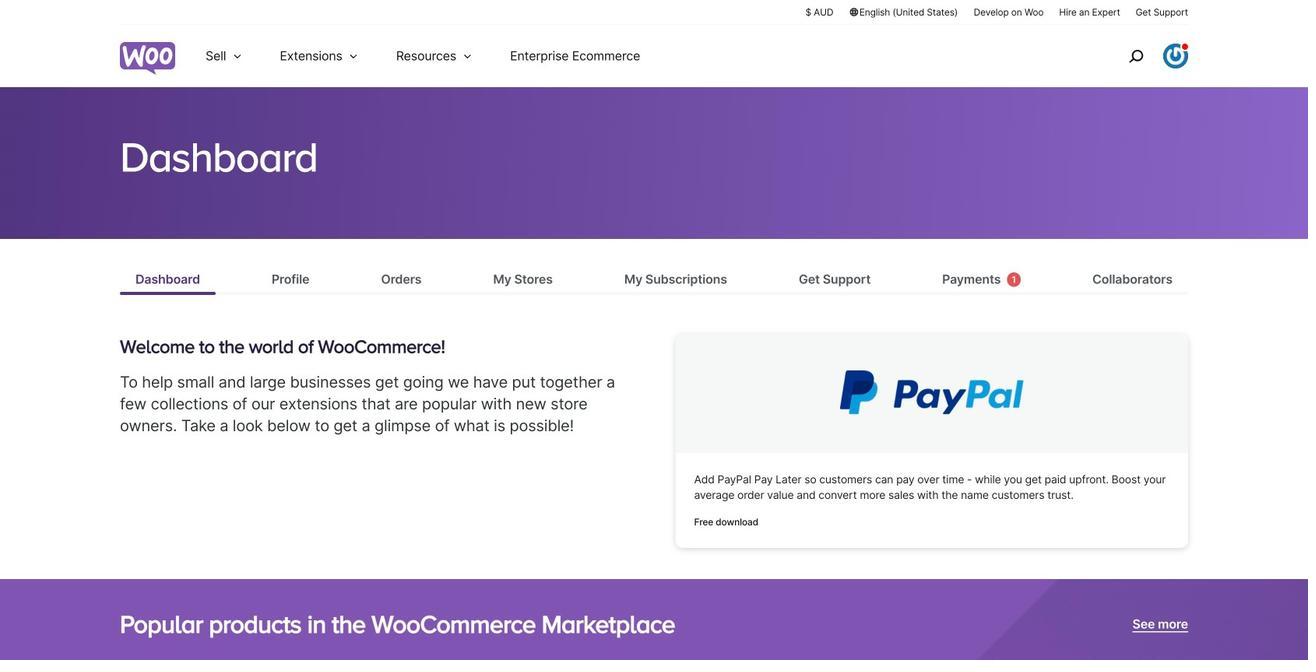 Task type: locate. For each thing, give the bounding box(es) containing it.
search image
[[1124, 44, 1149, 69]]



Task type: describe. For each thing, give the bounding box(es) containing it.
service navigation menu element
[[1096, 31, 1188, 81]]

open account menu image
[[1163, 44, 1188, 69]]



